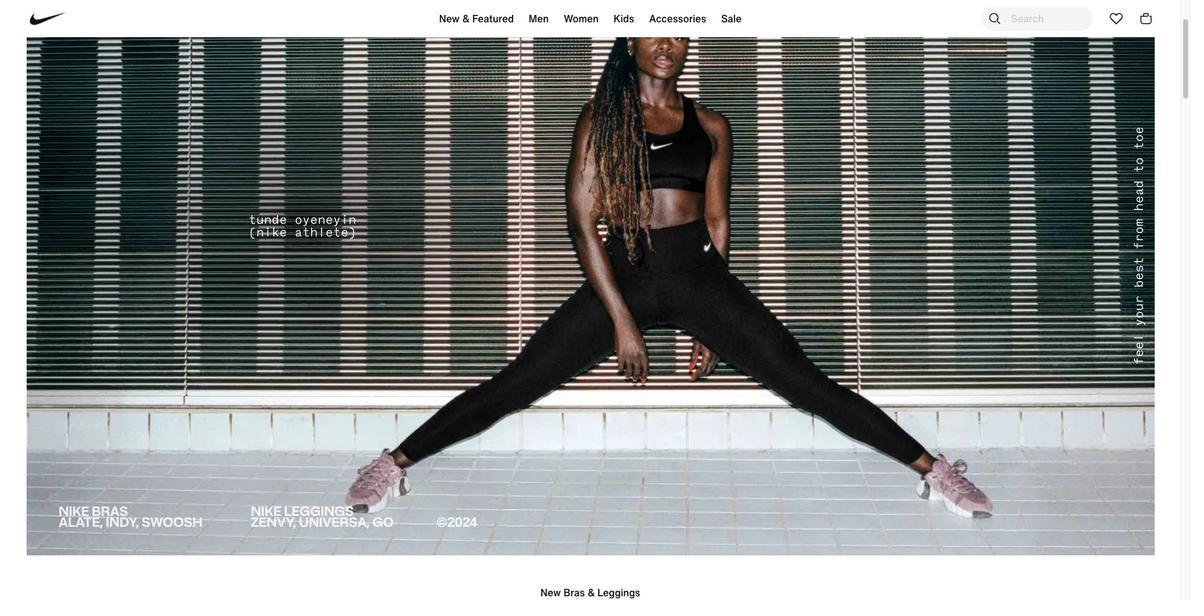 Task type: locate. For each thing, give the bounding box(es) containing it.
menu bar
[[211, 2, 970, 40]]



Task type: vqa. For each thing, say whether or not it's contained in the screenshot.
The Next Carousel Button IMAGE
no



Task type: describe. For each thing, give the bounding box(es) containing it.
favorites image
[[1109, 11, 1124, 26]]

open search modal image
[[988, 11, 1002, 26]]

nike home page image
[[24, 0, 72, 43]]

Search Products text field
[[981, 6, 1093, 31]]



